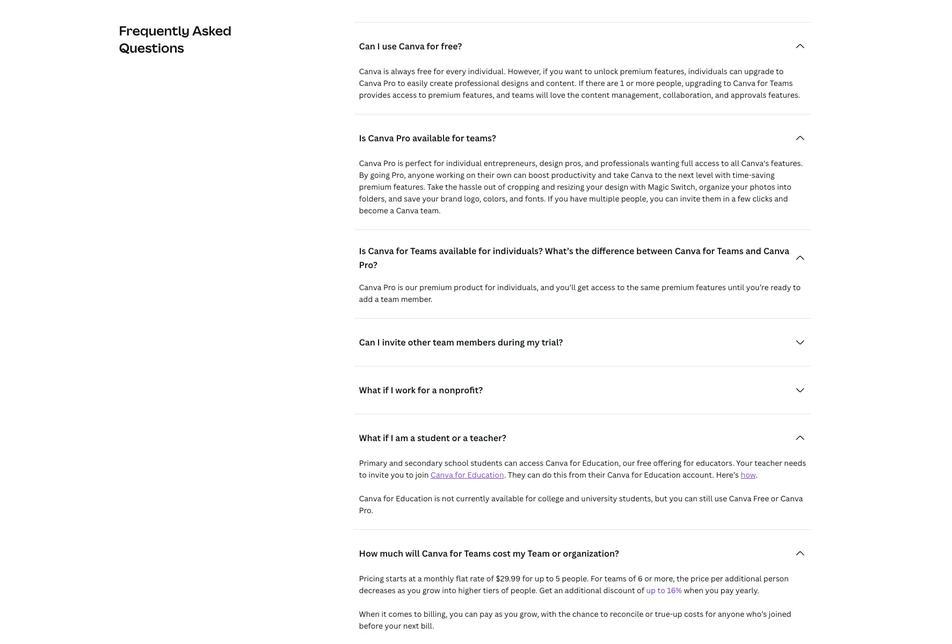 Task type: locate. For each thing, give the bounding box(es) containing it.
1 vertical spatial if
[[383, 384, 389, 396]]

access inside canva pro is perfect for individual entrepreneurs, design pros, and professionals wanting full access to all canva's features. by going pro, anyone working on their own can boost productivity and take canva to the next level with time-saving premium features. take the hassle out of cropping and resizing your design with magic switch, organize your photos into folders, and save your brand logo, colors, and fonts. if you have multiple people, you can invite them in a few clicks and become a canva team.
[[696, 158, 720, 168]]

if left work
[[383, 384, 389, 396]]

anyone inside when it comes to billing, you can pay as you grow, with the chance to reconcile or true-up costs for anyone who's joined before your next bill.
[[718, 609, 745, 619]]

there
[[586, 78, 606, 88]]

2 vertical spatial invite
[[369, 470, 389, 480]]

1 vertical spatial up
[[647, 585, 656, 596]]

can inside canva is always free for every individual. however, if you want to unlock premium features, individuals can upgrade to canva pro to easily create professional designs and content. if there are 1 or more people, upgrading to canva for teams provides access to premium features, and teams will love the content management, collaboration, and approvals features.
[[730, 66, 743, 76]]

0 horizontal spatial design
[[540, 158, 564, 168]]

the right love
[[568, 90, 580, 100]]

available inside canva for education is not currently available for college and university students, but you can still use canva free or canva pro.
[[492, 493, 524, 504]]

1 vertical spatial can
[[359, 336, 376, 348]]

if right fonts.
[[548, 194, 553, 204]]

1 vertical spatial invite
[[382, 336, 406, 348]]

0 horizontal spatial free
[[417, 66, 432, 76]]

invite inside primary and secondary school students can access canva for education, our free offering for educators. your teacher needs to invite you to join
[[369, 470, 389, 480]]

bill.
[[421, 621, 435, 631]]

frequently asked questions
[[119, 22, 232, 56]]

1 horizontal spatial free
[[638, 458, 652, 468]]

2 is from the top
[[359, 245, 366, 257]]

canva inside dropdown button
[[368, 132, 394, 144]]

1 vertical spatial free
[[638, 458, 652, 468]]

access up level
[[696, 158, 720, 168]]

management,
[[612, 90, 662, 100]]

pay down per
[[721, 585, 734, 596]]

1 vertical spatial features.
[[772, 158, 804, 168]]

or right 6
[[645, 574, 653, 584]]

teams inside canva is always free for every individual. however, if you want to unlock premium features, individuals can upgrade to canva pro to easily create professional designs and content. if there are 1 or more people, upgrading to canva for teams provides access to premium features, and teams will love the content management, collaboration, and approvals features.
[[512, 90, 535, 100]]

individuals
[[689, 66, 728, 76]]

0 horizontal spatial use
[[382, 40, 397, 52]]

needs
[[785, 458, 807, 468]]

for inside canva pro is our premium product for individuals, and you'll get access to the same premium features until you're ready to add a team member.
[[485, 282, 496, 292]]

if inside canva is always free for every individual. however, if you want to unlock premium features, individuals can upgrade to canva pro to easily create professional designs and content. if there are 1 or more people, upgrading to canva for teams provides access to premium features, and teams will love the content management, collaboration, and approvals features.
[[579, 78, 584, 88]]

1 vertical spatial next
[[404, 621, 419, 631]]

you right but at the bottom right of page
[[670, 493, 683, 504]]

0 vertical spatial anyone
[[408, 170, 435, 180]]

can i invite other team members during my trial?
[[359, 336, 564, 348]]

as down starts
[[398, 585, 406, 596]]

them
[[703, 194, 722, 204]]

0 horizontal spatial with
[[541, 609, 557, 619]]

invite left other
[[382, 336, 406, 348]]

0 vertical spatial next
[[679, 170, 695, 180]]

and
[[531, 78, 545, 88], [497, 90, 511, 100], [716, 90, 730, 100], [585, 158, 599, 168], [598, 170, 612, 180], [542, 182, 556, 192], [389, 194, 402, 204], [510, 194, 524, 204], [775, 194, 789, 204], [746, 245, 762, 257], [541, 282, 555, 292], [390, 458, 403, 468], [566, 493, 580, 504]]

1 what from the top
[[359, 384, 381, 396]]

0 horizontal spatial .
[[505, 470, 507, 480]]

1 horizontal spatial additional
[[726, 574, 762, 584]]

teacher
[[755, 458, 783, 468]]

collaboration,
[[663, 90, 714, 100]]

0 horizontal spatial will
[[406, 548, 420, 560]]

their
[[478, 170, 495, 180], [589, 470, 606, 480]]

or right free
[[772, 493, 779, 504]]

. left they
[[505, 470, 507, 480]]

team right other
[[433, 336, 455, 348]]

for inside canva pro is perfect for individual entrepreneurs, design pros, and professionals wanting full access to all canva's features. by going pro, anyone working on their own can boost productivity and take canva to the next level with time-saving premium features. take the hassle out of cropping and resizing your design with magic switch, organize your photos into folders, and save your brand logo, colors, and fonts. if you have multiple people, you can invite them in a few clicks and become a canva team.
[[434, 158, 445, 168]]

and right the college
[[566, 493, 580, 504]]

get
[[578, 282, 590, 292]]

into right photos
[[778, 182, 792, 192]]

the
[[568, 90, 580, 100], [665, 170, 677, 180], [446, 182, 458, 192], [576, 245, 590, 257], [627, 282, 639, 292], [677, 574, 689, 584], [559, 609, 571, 619]]

1 horizontal spatial anyone
[[718, 609, 745, 619]]

is inside canva pro is perfect for individual entrepreneurs, design pros, and professionals wanting full access to all canva's features. by going pro, anyone working on their own can boost productivity and take canva to the next level with time-saving premium features. take the hassle out of cropping and resizing your design with magic switch, organize your photos into folders, and save your brand logo, colors, and fonts. if you have multiple people, you can invite them in a few clicks and become a canva team.
[[398, 158, 404, 168]]

pro.
[[359, 505, 374, 515]]

individual
[[447, 158, 482, 168]]

2 vertical spatial if
[[383, 432, 389, 444]]

0 vertical spatial will
[[536, 90, 549, 100]]

1 horizontal spatial people,
[[657, 78, 684, 88]]

a right become
[[390, 205, 395, 216]]

of up "tiers"
[[487, 574, 494, 584]]

1 vertical spatial our
[[623, 458, 636, 468]]

is inside dropdown button
[[359, 132, 366, 144]]

join
[[416, 470, 429, 480]]

the left "same" at top
[[627, 282, 639, 292]]

1 vertical spatial additional
[[565, 585, 602, 596]]

for down upgrade
[[758, 78, 769, 88]]

people.
[[562, 574, 589, 584], [511, 585, 538, 596]]

2 horizontal spatial with
[[716, 170, 731, 180]]

1 horizontal spatial teams
[[605, 574, 627, 584]]

is inside canva is always free for every individual. however, if you want to unlock premium features, individuals can upgrade to canva pro to easily create professional designs and content. if there are 1 or more people, upgrading to canva for teams provides access to premium features, and teams will love the content management, collaboration, and approvals features.
[[384, 66, 389, 76]]

next inside when it comes to billing, you can pay as you grow, with the chance to reconcile or true-up costs for anyone who's joined before your next bill.
[[404, 621, 419, 631]]

1 vertical spatial people,
[[622, 194, 649, 204]]

can for can i invite other team members during my trial?
[[359, 336, 376, 348]]

0 vertical spatial is
[[359, 132, 366, 144]]

a right am on the left bottom of the page
[[411, 432, 416, 444]]

level
[[697, 170, 714, 180]]

1 horizontal spatial my
[[527, 336, 540, 348]]

canva pro is our premium product for individuals, and you'll get access to the same premium features until you're ready to add a team member.
[[359, 282, 801, 304]]

access down easily at the top of the page
[[393, 90, 417, 100]]

what for what if i am a student or a teacher?
[[359, 432, 381, 444]]

available up product
[[439, 245, 477, 257]]

nonprofit?
[[439, 384, 483, 396]]

i
[[378, 40, 380, 52], [378, 336, 380, 348], [391, 384, 394, 396], [391, 432, 394, 444]]

team.
[[421, 205, 441, 216]]

or inside how much will canva for teams cost my team or organization? dropdown button
[[552, 548, 561, 560]]

0 vertical spatial with
[[716, 170, 731, 180]]

1 horizontal spatial as
[[495, 609, 503, 619]]

the inside is canva for teams available for individuals? what's the difference between canva for teams and canva pro?
[[576, 245, 590, 257]]

anyone left "who's"
[[718, 609, 745, 619]]

canva for education is not currently available for college and university students, but you can still use canva free or canva pro.
[[359, 493, 804, 515]]

i up provides
[[378, 40, 380, 52]]

of inside canva pro is perfect for individual entrepreneurs, design pros, and professionals wanting full access to all canva's features. by going pro, anyone working on their own can boost productivity and take canva to the next level with time-saving premium features. take the hassle out of cropping and resizing your design with magic switch, organize your photos into folders, and save your brand logo, colors, and fonts. if you have multiple people, you can invite them in a few clicks and become a canva team.
[[498, 182, 506, 192]]

0 horizontal spatial anyone
[[408, 170, 435, 180]]

their up out
[[478, 170, 495, 180]]

invite inside 'can i invite other team members during my trial?' dropdown button
[[382, 336, 406, 348]]

0 vertical spatial as
[[398, 585, 406, 596]]

premium right "same" at top
[[662, 282, 695, 292]]

use right still
[[715, 493, 728, 504]]

access inside canva is always free for every individual. however, if you want to unlock premium features, individuals can upgrade to canva pro to easily create professional designs and content. if there are 1 or more people, upgrading to canva for teams provides access to premium features, and teams will love the content management, collaboration, and approvals features.
[[393, 90, 417, 100]]

with right grow,
[[541, 609, 557, 619]]

multiple
[[590, 194, 620, 204]]

a right "at"
[[418, 574, 422, 584]]

0 vertical spatial if
[[543, 66, 548, 76]]

you left grow,
[[505, 609, 518, 619]]

will right much
[[406, 548, 420, 560]]

2 vertical spatial available
[[492, 493, 524, 504]]

for right product
[[485, 282, 496, 292]]

0 vertical spatial invite
[[681, 194, 701, 204]]

2 horizontal spatial up
[[673, 609, 683, 619]]

boost
[[529, 170, 550, 180]]

anyone inside canva pro is perfect for individual entrepreneurs, design pros, and professionals wanting full access to all canva's features. by going pro, anyone working on their own can boost productivity and take canva to the next level with time-saving premium features. take the hassle out of cropping and resizing your design with magic switch, organize your photos into folders, and save your brand logo, colors, and fonts. if you have multiple people, you can invite them in a few clicks and become a canva team.
[[408, 170, 435, 180]]

folders,
[[359, 194, 387, 204]]

between
[[637, 245, 673, 257]]

or inside canva for education is not currently available for college and university students, but you can still use canva free or canva pro.
[[772, 493, 779, 504]]

can down higher
[[465, 609, 478, 619]]

0 vertical spatial teams
[[512, 90, 535, 100]]

with up organize
[[716, 170, 731, 180]]

a
[[732, 194, 736, 204], [390, 205, 395, 216], [375, 294, 379, 304], [432, 384, 437, 396], [411, 432, 416, 444], [463, 432, 468, 444], [418, 574, 422, 584]]

1 horizontal spatial use
[[715, 493, 728, 504]]

and up you're in the right of the page
[[746, 245, 762, 257]]

of left 6
[[629, 574, 637, 584]]

education down students
[[468, 470, 505, 480]]

next inside canva pro is perfect for individual entrepreneurs, design pros, and professionals wanting full access to all canva's features. by going pro, anyone working on their own can boost productivity and take canva to the next level with time-saving premium features. take the hassle out of cropping and resizing your design with magic switch, organize your photos into folders, and save your brand logo, colors, and fonts. if you have multiple people, you can invite them in a few clicks and become a canva team.
[[679, 170, 695, 180]]

people. right 5
[[562, 574, 589, 584]]

can up provides
[[359, 40, 376, 52]]

on
[[467, 170, 476, 180]]

0 vertical spatial design
[[540, 158, 564, 168]]

1 vertical spatial with
[[631, 182, 646, 192]]

or left true-
[[646, 609, 654, 619]]

0 vertical spatial our
[[406, 282, 418, 292]]

premium up member. at the top left of the page
[[420, 282, 452, 292]]

same
[[641, 282, 660, 292]]

0 horizontal spatial our
[[406, 282, 418, 292]]

0 horizontal spatial education
[[396, 493, 433, 504]]

1 is from the top
[[359, 132, 366, 144]]

access up they
[[520, 458, 544, 468]]

for up working
[[434, 158, 445, 168]]

0 horizontal spatial team
[[381, 294, 400, 304]]

education
[[468, 470, 505, 480], [645, 470, 681, 480], [396, 493, 433, 504]]

0 vertical spatial pay
[[721, 585, 734, 596]]

want
[[565, 66, 583, 76]]

1 . from the left
[[505, 470, 507, 480]]

0 horizontal spatial my
[[513, 548, 526, 560]]

free inside canva is always free for every individual. however, if you want to unlock premium features, individuals can upgrade to canva pro to easily create professional designs and content. if there are 1 or more people, upgrading to canva for teams provides access to premium features, and teams will love the content management, collaboration, and approvals features.
[[417, 66, 432, 76]]

0 horizontal spatial people,
[[622, 194, 649, 204]]

teams down upgrade
[[771, 78, 794, 88]]

you're
[[747, 282, 769, 292]]

with left magic at the top right
[[631, 182, 646, 192]]

canva inside primary and secondary school students can access canva for education, our free offering for educators. your teacher needs to invite you to join
[[546, 458, 568, 468]]

invite
[[681, 194, 701, 204], [382, 336, 406, 348], [369, 470, 389, 480]]

for
[[427, 40, 439, 52], [434, 66, 444, 76], [758, 78, 769, 88], [452, 132, 465, 144], [434, 158, 445, 168], [396, 245, 409, 257], [479, 245, 491, 257], [703, 245, 716, 257], [485, 282, 496, 292], [418, 384, 430, 396], [570, 458, 581, 468], [684, 458, 695, 468], [455, 470, 466, 480], [632, 470, 643, 480], [384, 493, 394, 504], [526, 493, 537, 504], [450, 548, 462, 560], [523, 574, 533, 584], [706, 609, 717, 619]]

0 vertical spatial features.
[[769, 90, 801, 100]]

as down "tiers"
[[495, 609, 503, 619]]

1 vertical spatial my
[[513, 548, 526, 560]]

1 vertical spatial is
[[359, 245, 366, 257]]

1 horizontal spatial into
[[778, 182, 792, 192]]

how much will canva for teams cost my team or organization?
[[359, 548, 620, 560]]

1 vertical spatial teams
[[605, 574, 627, 584]]

organization?
[[563, 548, 620, 560]]

0 horizontal spatial next
[[404, 621, 419, 631]]

take
[[614, 170, 629, 180]]

and down however,
[[531, 78, 545, 88]]

0 vertical spatial use
[[382, 40, 397, 52]]

1 horizontal spatial features,
[[655, 66, 687, 76]]

is up member. at the top left of the page
[[398, 282, 404, 292]]

0 horizontal spatial as
[[398, 585, 406, 596]]

1 vertical spatial features,
[[463, 90, 495, 100]]

working
[[437, 170, 465, 180]]

into inside pricing starts at a monthly flat rate of $29.99 for up to 5 people. for teams of 6 or more, the price per additional person decreases as you grow into higher tiers of people. get an additional discount of
[[442, 585, 457, 596]]

0 horizontal spatial pay
[[480, 609, 493, 619]]

1 horizontal spatial if
[[579, 78, 584, 88]]

member.
[[401, 294, 433, 304]]

to down individuals at the top right of page
[[724, 78, 732, 88]]

college
[[538, 493, 564, 504]]

provides
[[359, 90, 391, 100]]

0 vertical spatial free
[[417, 66, 432, 76]]

for inside pricing starts at a monthly flat rate of $29.99 for up to 5 people. for teams of 6 or more, the price per additional person decreases as you grow into higher tiers of people. get an additional discount of
[[523, 574, 533, 584]]

pro
[[384, 78, 396, 88], [396, 132, 411, 144], [384, 158, 396, 168], [384, 282, 396, 292]]

anyone for for
[[718, 609, 745, 619]]

what if i work for a nonprofit?
[[359, 384, 483, 396]]

premium
[[620, 66, 653, 76], [429, 90, 461, 100], [359, 182, 392, 192], [420, 282, 452, 292], [662, 282, 695, 292]]

the inside canva is always free for every individual. however, if you want to unlock premium features, individuals can upgrade to canva pro to easily create professional designs and content. if there are 1 or more people, upgrading to canva for teams provides access to premium features, and teams will love the content management, collaboration, and approvals features.
[[568, 90, 580, 100]]

what
[[359, 384, 381, 396], [359, 432, 381, 444]]

your
[[587, 182, 603, 192], [732, 182, 749, 192], [423, 194, 439, 204], [385, 621, 402, 631]]

0 horizontal spatial into
[[442, 585, 457, 596]]

ready
[[771, 282, 792, 292]]

will inside how much will canva for teams cost my team or organization? dropdown button
[[406, 548, 420, 560]]

a inside canva pro is our premium product for individuals, and you'll get access to the same premium features until you're ready to add a team member.
[[375, 294, 379, 304]]

if up content.
[[543, 66, 548, 76]]

premium up folders,
[[359, 182, 392, 192]]

0 horizontal spatial their
[[478, 170, 495, 180]]

available down they
[[492, 493, 524, 504]]

0 vertical spatial what
[[359, 384, 381, 396]]

more,
[[655, 574, 675, 584]]

0 vertical spatial their
[[478, 170, 495, 180]]

of down 6
[[638, 585, 645, 596]]

is up by
[[359, 132, 366, 144]]

1 horizontal spatial team
[[433, 336, 455, 348]]

or inside pricing starts at a monthly flat rate of $29.99 for up to 5 people. for teams of 6 or more, the price per additional person decreases as you grow into higher tiers of people. get an additional discount of
[[645, 574, 653, 584]]

0 vertical spatial my
[[527, 336, 540, 348]]

can left upgrade
[[730, 66, 743, 76]]

pay inside when it comes to billing, you can pay as you grow, with the chance to reconcile or true-up costs for anyone who's joined before your next bill.
[[480, 609, 493, 619]]

1 can from the top
[[359, 40, 376, 52]]

or inside canva is always free for every individual. however, if you want to unlock premium features, individuals can upgrade to canva pro to easily create professional designs and content. if there are 1 or more people, upgrading to canva for teams provides access to premium features, and teams will love the content management, collaboration, and approvals features.
[[627, 78, 634, 88]]

2 vertical spatial with
[[541, 609, 557, 619]]

design down take
[[605, 182, 629, 192]]

1 vertical spatial if
[[548, 194, 553, 204]]

my left trial? in the right bottom of the page
[[527, 336, 540, 348]]

can down switch,
[[666, 194, 679, 204]]

1 vertical spatial as
[[495, 609, 503, 619]]

if
[[543, 66, 548, 76], [383, 384, 389, 396], [383, 432, 389, 444]]

is left 'not'
[[435, 493, 440, 504]]

if for what if i am a student or a teacher?
[[383, 432, 389, 444]]

with inside when it comes to billing, you can pay as you grow, with the chance to reconcile or true-up costs for anyone who's joined before your next bill.
[[541, 609, 557, 619]]

2 . from the left
[[756, 470, 758, 480]]

2 vertical spatial up
[[673, 609, 683, 619]]

available up perfect at left
[[413, 132, 450, 144]]

free inside primary and secondary school students can access canva for education, our free offering for educators. your teacher needs to invite you to join
[[638, 458, 652, 468]]

become
[[359, 205, 389, 216]]

up left costs
[[673, 609, 683, 619]]

1 horizontal spatial our
[[623, 458, 636, 468]]

what if i work for a nonprofit? button
[[355, 379, 812, 401]]

2 can from the top
[[359, 336, 376, 348]]

1 vertical spatial will
[[406, 548, 420, 560]]

0 vertical spatial available
[[413, 132, 450, 144]]

cost
[[493, 548, 511, 560]]

up inside pricing starts at a monthly flat rate of $29.99 for up to 5 people. for teams of 6 or more, the price per additional person decreases as you grow into higher tiers of people. get an additional discount of
[[535, 574, 545, 584]]

features.
[[769, 90, 801, 100], [772, 158, 804, 168], [394, 182, 426, 192]]

and left the you'll
[[541, 282, 555, 292]]

free up easily at the top of the page
[[417, 66, 432, 76]]

they
[[508, 470, 526, 480]]

1 horizontal spatial .
[[756, 470, 758, 480]]

1 horizontal spatial will
[[536, 90, 549, 100]]

to left 5
[[547, 574, 554, 584]]

canva pro is perfect for individual entrepreneurs, design pros, and professionals wanting full access to all canva's features. by going pro, anyone working on their own can boost productivity and take canva to the next level with time-saving premium features. take the hassle out of cropping and resizing your design with magic switch, organize your photos into folders, and save your brand logo, colors, and fonts. if you have multiple people, you can invite them in a few clicks and become a canva team.
[[359, 158, 804, 216]]

organize
[[700, 182, 730, 192]]

primary and secondary school students can access canva for education, our free offering for educators. your teacher needs to invite you to join
[[359, 458, 807, 480]]

0 horizontal spatial if
[[548, 194, 553, 204]]

designs
[[502, 78, 529, 88]]

and inside primary and secondary school students can access canva for education, our free offering for educators. your teacher needs to invite you to join
[[390, 458, 403, 468]]

access inside canva pro is our premium product for individuals, and you'll get access to the same premium features until you're ready to add a team member.
[[591, 282, 616, 292]]

of
[[498, 182, 506, 192], [487, 574, 494, 584], [629, 574, 637, 584], [502, 585, 509, 596], [638, 585, 645, 596]]

magic
[[648, 182, 670, 192]]

design
[[540, 158, 564, 168], [605, 182, 629, 192]]

education inside canva for education is not currently available for college and university students, but you can still use canva free or canva pro.
[[396, 493, 433, 504]]

1 horizontal spatial up
[[647, 585, 656, 596]]

1 vertical spatial design
[[605, 182, 629, 192]]

what for what if i work for a nonprofit?
[[359, 384, 381, 396]]

full
[[682, 158, 694, 168]]

how
[[741, 470, 756, 480]]

can inside primary and secondary school students can access canva for education, our free offering for educators. your teacher needs to invite you to join
[[505, 458, 518, 468]]

next
[[679, 170, 695, 180], [404, 621, 419, 631]]

access inside primary and secondary school students can access canva for education, our free offering for educators. your teacher needs to invite you to join
[[520, 458, 544, 468]]

to down primary at the bottom
[[359, 470, 367, 480]]

is inside canva for education is not currently available for college and university students, but you can still use canva free or canva pro.
[[435, 493, 440, 504]]

1 vertical spatial pay
[[480, 609, 493, 619]]

entrepreneurs,
[[484, 158, 538, 168]]

when
[[359, 609, 380, 619]]

1 vertical spatial into
[[442, 585, 457, 596]]

individuals?
[[493, 245, 543, 257]]

is canva for teams available for individuals? what's the difference between canva for teams and canva pro?
[[359, 245, 790, 271]]

for inside dropdown button
[[452, 132, 465, 144]]

as inside pricing starts at a monthly flat rate of $29.99 for up to 5 people. for teams of 6 or more, the price per additional person decreases as you grow into higher tiers of people. get an additional discount of
[[398, 585, 406, 596]]

anyone
[[408, 170, 435, 180], [718, 609, 745, 619]]

people, inside canva is always free for every individual. however, if you want to unlock premium features, individuals can upgrade to canva pro to easily create professional designs and content. if there are 1 or more people, upgrading to canva for teams provides access to premium features, and teams will love the content management, collaboration, and approvals features.
[[657, 78, 684, 88]]

available inside is canva for teams available for individuals? what's the difference between canva for teams and canva pro?
[[439, 245, 477, 257]]

fonts.
[[526, 194, 546, 204]]

2 what from the top
[[359, 432, 381, 444]]

1 horizontal spatial people.
[[562, 574, 589, 584]]

our
[[406, 282, 418, 292], [623, 458, 636, 468]]

people, inside canva pro is perfect for individual entrepreneurs, design pros, and professionals wanting full access to all canva's features. by going pro, anyone working on their own can boost productivity and take canva to the next level with time-saving premium features. take the hassle out of cropping and resizing your design with magic switch, organize your photos into folders, and save your brand logo, colors, and fonts. if you have multiple people, you can invite them in a few clicks and become a canva team.
[[622, 194, 649, 204]]

can up they
[[505, 458, 518, 468]]

as
[[398, 585, 406, 596], [495, 609, 503, 619]]

next down full
[[679, 170, 695, 180]]

the up the 16%
[[677, 574, 689, 584]]

our right education,
[[623, 458, 636, 468]]

0 vertical spatial into
[[778, 182, 792, 192]]

from
[[569, 470, 587, 480]]

1 vertical spatial anyone
[[718, 609, 745, 619]]

if down want
[[579, 78, 584, 88]]

invite inside canva pro is perfect for individual entrepreneurs, design pros, and professionals wanting full access to all canva's features. by going pro, anyone working on their own can boost productivity and take canva to the next level with time-saving premium features. take the hassle out of cropping and resizing your design with magic switch, organize your photos into folders, and save your brand logo, colors, and fonts. if you have multiple people, you can invite them in a few clicks and become a canva team.
[[681, 194, 701, 204]]

use up always
[[382, 40, 397, 52]]

tiers
[[483, 585, 500, 596]]

1 vertical spatial people.
[[511, 585, 538, 596]]

0 vertical spatial additional
[[726, 574, 762, 584]]

you down "at"
[[408, 585, 421, 596]]

is inside is canva for teams available for individuals? what's the difference between canva for teams and canva pro?
[[359, 245, 366, 257]]

or
[[627, 78, 634, 88], [452, 432, 461, 444], [772, 493, 779, 504], [552, 548, 561, 560], [645, 574, 653, 584], [646, 609, 654, 619]]

grow,
[[520, 609, 540, 619]]

features. down upgrade
[[769, 90, 801, 100]]

1 horizontal spatial education
[[468, 470, 505, 480]]

0 horizontal spatial teams
[[512, 90, 535, 100]]

love
[[551, 90, 566, 100]]

product
[[454, 282, 483, 292]]

0 vertical spatial if
[[579, 78, 584, 88]]

0 vertical spatial people,
[[657, 78, 684, 88]]

0 horizontal spatial features,
[[463, 90, 495, 100]]

if left am on the left bottom of the page
[[383, 432, 389, 444]]

0 horizontal spatial additional
[[565, 585, 602, 596]]

access right get
[[591, 282, 616, 292]]

the inside pricing starts at a monthly flat rate of $29.99 for up to 5 people. for teams of 6 or more, the price per additional person decreases as you grow into higher tiers of people. get an additional discount of
[[677, 574, 689, 584]]

will inside canva is always free for every individual. however, if you want to unlock premium features, individuals can upgrade to canva pro to easily create professional designs and content. if there are 1 or more people, upgrading to canva for teams provides access to premium features, and teams will love the content management, collaboration, and approvals features.
[[536, 90, 549, 100]]

0 vertical spatial team
[[381, 294, 400, 304]]

difference
[[592, 245, 635, 257]]

1 horizontal spatial next
[[679, 170, 695, 180]]

premium up more
[[620, 66, 653, 76]]

decreases
[[359, 585, 396, 596]]

is canva pro available for teams?
[[359, 132, 497, 144]]

your inside when it comes to billing, you can pay as you grow, with the chance to reconcile or true-up costs for anyone who's joined before your next bill.
[[385, 621, 402, 631]]

our inside canva pro is our premium product for individuals, and you'll get access to the same premium features until you're ready to add a team member.
[[406, 282, 418, 292]]

how link
[[741, 470, 756, 480]]



Task type: vqa. For each thing, say whether or not it's contained in the screenshot.
professional
yes



Task type: describe. For each thing, give the bounding box(es) containing it.
my for team
[[513, 548, 526, 560]]

or inside what if i am a student or a teacher? dropdown button
[[452, 432, 461, 444]]

teams up until
[[718, 245, 744, 257]]

for left free?
[[427, 40, 439, 52]]

for left individuals?
[[479, 245, 491, 257]]

teams down team.
[[411, 245, 437, 257]]

to down more,
[[658, 585, 666, 596]]

a right in
[[732, 194, 736, 204]]

colors,
[[484, 194, 508, 204]]

for down school
[[455, 470, 466, 480]]

you down resizing
[[555, 194, 569, 204]]

reconcile
[[610, 609, 644, 619]]

for
[[591, 574, 603, 584]]

joined
[[769, 609, 792, 619]]

if inside canva pro is perfect for individual entrepreneurs, design pros, and professionals wanting full access to all canva's features. by going pro, anyone working on their own can boost productivity and take canva to the next level with time-saving premium features. take the hassle out of cropping and resizing your design with magic switch, organize your photos into folders, and save your brand logo, colors, and fonts. if you have multiple people, you can invite them in a few clicks and become a canva team.
[[548, 194, 553, 204]]

saving
[[752, 170, 775, 180]]

for up features
[[703, 245, 716, 257]]

are
[[607, 78, 619, 88]]

pro inside canva is always free for every individual. however, if you want to unlock premium features, individuals can upgrade to canva pro to easily create professional designs and content. if there are 1 or more people, upgrading to canva for teams provides access to premium features, and teams will love the content management, collaboration, and approvals features.
[[384, 78, 396, 88]]

is for is canva pro available for teams?
[[359, 132, 366, 144]]

is inside canva pro is our premium product for individuals, and you'll get access to the same premium features until you're ready to add a team member.
[[398, 282, 404, 292]]

when it comes to billing, you can pay as you grow, with the chance to reconcile or true-up costs for anyone who's joined before your next bill.
[[359, 609, 792, 631]]

a left teacher?
[[463, 432, 468, 444]]

$29.99
[[496, 574, 521, 584]]

primary
[[359, 458, 388, 468]]

members
[[457, 336, 496, 348]]

true-
[[655, 609, 673, 619]]

you down per
[[706, 585, 719, 596]]

pros,
[[565, 158, 584, 168]]

an
[[555, 585, 564, 596]]

your up the multiple
[[587, 182, 603, 192]]

here's
[[717, 470, 740, 480]]

16%
[[668, 585, 683, 596]]

account.
[[683, 470, 715, 480]]

you inside primary and secondary school students can access canva for education, our free offering for educators. your teacher needs to invite you to join
[[391, 470, 404, 480]]

this
[[554, 470, 568, 480]]

to up there
[[585, 66, 593, 76]]

by
[[359, 170, 369, 180]]

use inside canva for education is not currently available for college and university students, but you can still use canva free or canva pro.
[[715, 493, 728, 504]]

premium inside canva pro is perfect for individual entrepreneurs, design pros, and professionals wanting full access to all canva's features. by going pro, anyone working on their own can boost productivity and take canva to the next level with time-saving premium features. take the hassle out of cropping and resizing your design with magic switch, organize your photos into folders, and save your brand logo, colors, and fonts. if you have multiple people, you can invite them in a few clicks and become a canva team.
[[359, 182, 392, 192]]

team inside canva pro is our premium product for individuals, and you'll get access to the same premium features until you're ready to add a team member.
[[381, 294, 400, 304]]

1
[[621, 78, 625, 88]]

photos
[[750, 182, 776, 192]]

questions
[[119, 39, 184, 56]]

how much will canva for teams cost my team or organization? region
[[355, 564, 812, 641]]

clicks
[[753, 194, 773, 204]]

the up brand at the top
[[446, 182, 458, 192]]

until
[[729, 282, 745, 292]]

pricing starts at a monthly flat rate of $29.99 for up to 5 people. for teams of 6 or more, the price per additional person decreases as you grow into higher tiers of people. get an additional discount of
[[359, 574, 790, 596]]

if inside canva is always free for every individual. however, if you want to unlock premium features, individuals can upgrade to canva pro to easily create professional designs and content. if there are 1 or more people, upgrading to canva for teams provides access to premium features, and teams will love the content management, collaboration, and approvals features.
[[543, 66, 548, 76]]

1 vertical spatial their
[[589, 470, 606, 480]]

pricing
[[359, 574, 384, 584]]

students
[[471, 458, 503, 468]]

canva for education . they can do this from their canva for education account. here's how .
[[431, 470, 758, 480]]

if for what if i work for a nonprofit?
[[383, 384, 389, 396]]

cropping
[[508, 182, 540, 192]]

to up 'bill.'
[[414, 609, 422, 619]]

and left take
[[598, 170, 612, 180]]

time-
[[733, 170, 752, 180]]

education for from
[[468, 470, 505, 480]]

0 vertical spatial features,
[[655, 66, 687, 76]]

your up team.
[[423, 194, 439, 204]]

anyone for pro,
[[408, 170, 435, 180]]

can inside canva for education is not currently available for college and university students, but you can still use canva free or canva pro.
[[685, 493, 698, 504]]

for up students,
[[632, 470, 643, 480]]

costs
[[685, 609, 704, 619]]

professionals
[[601, 158, 650, 168]]

starts
[[386, 574, 407, 584]]

teams left the cost
[[464, 548, 491, 560]]

a inside pricing starts at a monthly flat rate of $29.99 for up to 5 people. for teams of 6 or more, the price per additional person decreases as you grow into higher tiers of people. get an additional discount of
[[418, 574, 422, 584]]

hassle
[[459, 182, 482, 192]]

i left other
[[378, 336, 380, 348]]

a left nonprofit?
[[432, 384, 437, 396]]

you inside canva for education is not currently available for college and university students, but you can still use canva free or canva pro.
[[670, 493, 683, 504]]

the down wanting
[[665, 170, 677, 180]]

perfect
[[406, 158, 432, 168]]

team inside dropdown button
[[433, 336, 455, 348]]

1 horizontal spatial with
[[631, 182, 646, 192]]

content
[[582, 90, 610, 100]]

to right ready
[[794, 282, 801, 292]]

to up magic at the top right
[[655, 170, 663, 180]]

when
[[685, 585, 704, 596]]

how much will canva for teams cost my team or organization? button
[[355, 543, 812, 564]]

1 horizontal spatial pay
[[721, 585, 734, 596]]

6
[[638, 574, 643, 584]]

education for college
[[396, 493, 433, 504]]

comes
[[389, 609, 413, 619]]

what if i am a student or a teacher?
[[359, 432, 507, 444]]

price
[[691, 574, 710, 584]]

educators.
[[697, 458, 735, 468]]

and down the upgrading
[[716, 90, 730, 100]]

university
[[582, 493, 618, 504]]

it
[[382, 609, 387, 619]]

can left "do"
[[528, 470, 541, 480]]

i left am on the left bottom of the page
[[391, 432, 394, 444]]

save
[[404, 194, 421, 204]]

and down cropping
[[510, 194, 524, 204]]

our inside primary and secondary school students can access canva for education, our free offering for educators. your teacher needs to invite you to join
[[623, 458, 636, 468]]

other
[[408, 336, 431, 348]]

rate
[[470, 574, 485, 584]]

pro inside dropdown button
[[396, 132, 411, 144]]

and inside canva pro is our premium product for individuals, and you'll get access to the same premium features until you're ready to add a team member.
[[541, 282, 555, 292]]

canva inside canva pro is our premium product for individuals, and you'll get access to the same premium features until you're ready to add a team member.
[[359, 282, 382, 292]]

of down $29.99
[[502, 585, 509, 596]]

pro inside canva pro is perfect for individual entrepreneurs, design pros, and professionals wanting full access to all canva's features. by going pro, anyone working on their own can boost productivity and take canva to the next level with time-saving premium features. take the hassle out of cropping and resizing your design with magic switch, organize your photos into folders, and save your brand logo, colors, and fonts. if you have multiple people, you can invite them in a few clicks and become a canva team.
[[384, 158, 396, 168]]

for down primary at the bottom
[[384, 493, 394, 504]]

for up flat
[[450, 548, 462, 560]]

up inside when it comes to billing, you can pay as you grow, with the chance to reconcile or true-up costs for anyone who's joined before your next bill.
[[673, 609, 683, 619]]

to left join
[[406, 470, 414, 480]]

individuals,
[[498, 282, 539, 292]]

to left "same" at top
[[618, 282, 625, 292]]

2 vertical spatial features.
[[394, 182, 426, 192]]

can i use canva for free?
[[359, 40, 462, 52]]

your
[[737, 458, 753, 468]]

free?
[[441, 40, 462, 52]]

monthly
[[424, 574, 454, 584]]

to left all
[[722, 158, 730, 168]]

and left save
[[389, 194, 402, 204]]

for up the account.
[[684, 458, 695, 468]]

create
[[430, 78, 453, 88]]

upgrade
[[745, 66, 775, 76]]

and right pros, at the right top of page
[[585, 158, 599, 168]]

who's
[[747, 609, 768, 619]]

the inside canva pro is our premium product for individuals, and you'll get access to the same premium features until you're ready to add a team member.
[[627, 282, 639, 292]]

0 horizontal spatial people.
[[511, 585, 538, 596]]

can up cropping
[[514, 170, 527, 180]]

and down boost
[[542, 182, 556, 192]]

teacher?
[[470, 432, 507, 444]]

for up member. at the top left of the page
[[396, 245, 409, 257]]

and right "clicks"
[[775, 194, 789, 204]]

billing,
[[424, 609, 448, 619]]

you down magic at the top right
[[651, 194, 664, 204]]

secondary
[[405, 458, 443, 468]]

i left work
[[391, 384, 394, 396]]

pro inside canva pro is our premium product for individuals, and you'll get access to the same premium features until you're ready to add a team member.
[[384, 282, 396, 292]]

teams inside canva is always free for every individual. however, if you want to unlock premium features, individuals can upgrade to canva pro to easily create professional designs and content. if there are 1 or more people, upgrading to canva for teams provides access to premium features, and teams will love the content management, collaboration, and approvals features.
[[771, 78, 794, 88]]

take
[[428, 182, 444, 192]]

is for is canva for teams available for individuals? what's the difference between canva for teams and canva pro?
[[359, 245, 366, 257]]

student
[[418, 432, 450, 444]]

for right work
[[418, 384, 430, 396]]

your down time-
[[732, 182, 749, 192]]

use inside dropdown button
[[382, 40, 397, 52]]

is canva pro available for teams? button
[[355, 127, 812, 149]]

2 horizontal spatial education
[[645, 470, 681, 480]]

in
[[724, 194, 730, 204]]

you inside canva is always free for every individual. however, if you want to unlock premium features, individuals can upgrade to canva pro to easily create professional designs and content. if there are 1 or more people, upgrading to canva for teams provides access to premium features, and teams will love the content management, collaboration, and approvals features.
[[550, 66, 564, 76]]

features. inside canva is always free for every individual. however, if you want to unlock premium features, individuals can upgrade to canva pro to easily create professional designs and content. if there are 1 or more people, upgrading to canva for teams provides access to premium features, and teams will love the content management, collaboration, and approvals features.
[[769, 90, 801, 100]]

as inside when it comes to billing, you can pay as you grow, with the chance to reconcile or true-up costs for anyone who's joined before your next bill.
[[495, 609, 503, 619]]

the inside when it comes to billing, you can pay as you grow, with the chance to reconcile or true-up costs for anyone who's joined before your next bill.
[[559, 609, 571, 619]]

their inside canva pro is perfect for individual entrepreneurs, design pros, and professionals wanting full access to all canva's features. by going pro, anyone working on their own can boost productivity and take canva to the next level with time-saving premium features. take the hassle out of cropping and resizing your design with magic switch, organize your photos into folders, and save your brand logo, colors, and fonts. if you have multiple people, you can invite them in a few clicks and become a canva team.
[[478, 170, 495, 180]]

for up create
[[434, 66, 444, 76]]

and inside is canva for teams available for individuals? what's the difference between canva for teams and canva pro?
[[746, 245, 762, 257]]

1 horizontal spatial design
[[605, 182, 629, 192]]

before
[[359, 621, 383, 631]]

teams inside pricing starts at a monthly flat rate of $29.99 for up to 5 people. for teams of 6 or more, the price per additional person decreases as you grow into higher tiers of people. get an additional discount of
[[605, 574, 627, 584]]

to right upgrade
[[777, 66, 784, 76]]

professional
[[455, 78, 500, 88]]

can inside when it comes to billing, you can pay as you grow, with the chance to reconcile or true-up costs for anyone who's joined before your next bill.
[[465, 609, 478, 619]]

teams?
[[467, 132, 497, 144]]

canva is always free for every individual. however, if you want to unlock premium features, individuals can upgrade to canva pro to easily create professional designs and content. if there are 1 or more people, upgrading to canva for teams provides access to premium features, and teams will love the content management, collaboration, and approvals features.
[[359, 66, 801, 100]]

free
[[754, 493, 770, 504]]

pro,
[[392, 170, 406, 180]]

and inside canva for education is not currently available for college and university students, but you can still use canva free or canva pro.
[[566, 493, 580, 504]]

for up 'from'
[[570, 458, 581, 468]]

currently
[[457, 493, 490, 504]]

for left the college
[[526, 493, 537, 504]]

or inside when it comes to billing, you can pay as you grow, with the chance to reconcile or true-up costs for anyone who's joined before your next bill.
[[646, 609, 654, 619]]

to down easily at the top of the page
[[419, 90, 427, 100]]

can for can i use canva for free?
[[359, 40, 376, 52]]

trial?
[[542, 336, 564, 348]]

for inside when it comes to billing, you can pay as you grow, with the chance to reconcile or true-up costs for anyone who's joined before your next bill.
[[706, 609, 717, 619]]

my for trial?
[[527, 336, 540, 348]]

you right billing, on the bottom of page
[[450, 609, 463, 619]]

you inside pricing starts at a monthly flat rate of $29.99 for up to 5 people. for teams of 6 or more, the price per additional person decreases as you grow into higher tiers of people. get an additional discount of
[[408, 585, 421, 596]]

offering
[[654, 458, 682, 468]]

education,
[[583, 458, 621, 468]]

going
[[371, 170, 390, 180]]

team
[[528, 548, 550, 560]]

asked
[[193, 22, 232, 39]]

into inside canva pro is perfect for individual entrepreneurs, design pros, and professionals wanting full access to all canva's features. by going pro, anyone working on their own can boost productivity and take canva to the next level with time-saving premium features. take the hassle out of cropping and resizing your design with magic switch, organize your photos into folders, and save your brand logo, colors, and fonts. if you have multiple people, you can invite them in a few clicks and become a canva team.
[[778, 182, 792, 192]]

to down always
[[398, 78, 406, 88]]

canva for education link
[[431, 470, 505, 480]]

higher
[[459, 585, 482, 596]]

productivity
[[552, 170, 597, 180]]

pro?
[[359, 259, 378, 271]]

grow
[[423, 585, 441, 596]]

available inside dropdown button
[[413, 132, 450, 144]]

and down designs
[[497, 90, 511, 100]]

premium down create
[[429, 90, 461, 100]]

to inside pricing starts at a monthly flat rate of $29.99 for up to 5 people. for teams of 6 or more, the price per additional person decreases as you grow into higher tiers of people. get an additional discount of
[[547, 574, 554, 584]]

to right chance
[[601, 609, 609, 619]]

frequently
[[119, 22, 190, 39]]



